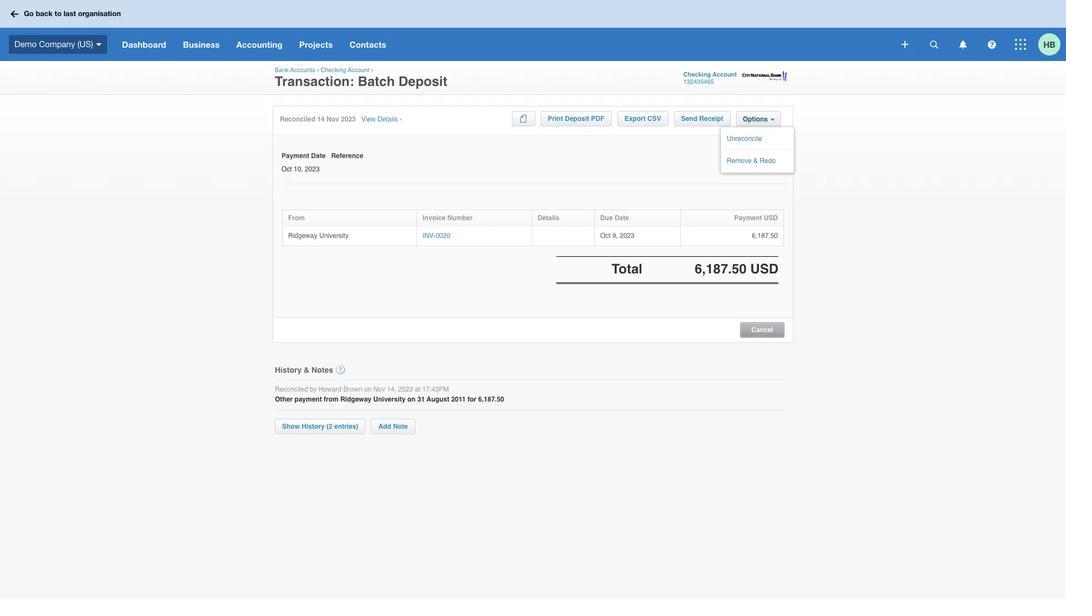 Task type: locate. For each thing, give the bounding box(es) containing it.
1 vertical spatial history
[[302, 423, 325, 431]]

2023 inside payment date oct 10, 2023
[[305, 165, 320, 173]]

6,187.50 inside reconciled by howard brown on nov 14, 2023 at 17:43pm other payment from ridgeway university on 31 august 2011 for 6,187.50
[[478, 396, 504, 404]]

ridgeway university
[[288, 232, 349, 240]]

details
[[378, 116, 398, 123], [538, 214, 560, 222]]

& left "redo"
[[754, 157, 758, 165]]

business
[[183, 39, 220, 49]]

university inside reconciled by howard brown on nov 14, 2023 at 17:43pm other payment from ridgeway university on 31 august 2011 for 6,187.50
[[373, 396, 406, 404]]

› right accounts
[[317, 67, 319, 74]]

1 vertical spatial &
[[304, 366, 310, 375]]

0 vertical spatial deposit
[[399, 74, 448, 89]]

remove & redo
[[727, 157, 776, 165]]

0 horizontal spatial university
[[319, 232, 349, 240]]

0 horizontal spatial oct
[[282, 165, 292, 173]]

nov inside reconciled by howard brown on nov 14, 2023 at 17:43pm other payment from ridgeway university on 31 august 2011 for 6,187.50
[[374, 386, 385, 394]]

0 horizontal spatial nov
[[327, 116, 339, 123]]

0 horizontal spatial date
[[311, 152, 326, 160]]

reconciled
[[280, 116, 316, 123], [275, 386, 308, 394]]

accounts
[[290, 67, 315, 74]]

2023 right 10, at the left top
[[305, 165, 320, 173]]

0 horizontal spatial account
[[348, 67, 370, 74]]

17:43pm
[[422, 386, 449, 394]]

1 vertical spatial deposit
[[565, 115, 590, 123]]

6,187.50 right for
[[478, 396, 504, 404]]

1 horizontal spatial account
[[713, 71, 737, 78]]

0 horizontal spatial &
[[304, 366, 310, 375]]

6,187.50 usd
[[695, 262, 779, 277]]

checking right accounts
[[321, 67, 346, 74]]

add note
[[379, 423, 408, 431]]

svg image
[[11, 10, 18, 17], [930, 40, 939, 49], [960, 40, 967, 49], [988, 40, 996, 49], [96, 43, 101, 46]]

0 vertical spatial university
[[319, 232, 349, 240]]

at
[[415, 386, 421, 394]]

date left reference
[[311, 152, 326, 160]]

6,187.50 down usd
[[752, 232, 778, 240]]

oct left 10, at the left top
[[282, 165, 292, 173]]

checking inside bank accounts › checking account › transaction:                batch deposit
[[321, 67, 346, 74]]

nov
[[327, 116, 339, 123], [374, 386, 385, 394]]

checking account 132435465
[[684, 71, 737, 86]]

1 vertical spatial nov
[[374, 386, 385, 394]]

navigation
[[114, 28, 894, 61]]

0 horizontal spatial 6,187.50
[[478, 396, 504, 404]]

1 vertical spatial date
[[615, 214, 629, 222]]

from
[[324, 396, 339, 404]]

1 horizontal spatial nov
[[374, 386, 385, 394]]

reconciled left the 14
[[280, 116, 316, 123]]

oct 9, 2023
[[600, 232, 635, 240]]

2023
[[341, 116, 356, 123], [305, 165, 320, 173], [620, 232, 635, 240], [398, 386, 413, 394]]

0 horizontal spatial payment
[[282, 152, 309, 160]]

unreconcile
[[727, 135, 762, 143]]

ridgeway down from
[[288, 232, 318, 240]]

1 vertical spatial 6,187.50
[[478, 396, 504, 404]]

reconciled up other
[[275, 386, 308, 394]]

date for due date
[[615, 214, 629, 222]]

nov left the 14,
[[374, 386, 385, 394]]

bank accounts link
[[275, 67, 315, 74]]

go back to last organisation
[[24, 9, 121, 18]]

1 horizontal spatial checking
[[684, 71, 711, 78]]

1 vertical spatial on
[[408, 396, 416, 404]]

1 vertical spatial reconciled
[[275, 386, 308, 394]]

1 vertical spatial details
[[538, 214, 560, 222]]

history up other
[[275, 366, 302, 375]]

reconciled for reconciled by howard brown on nov 14, 2023 at 17:43pm other payment from ridgeway university on 31 august 2011 for 6,187.50
[[275, 386, 308, 394]]

cancel
[[752, 326, 774, 334]]

university
[[319, 232, 349, 240], [373, 396, 406, 404]]

invoice
[[423, 214, 446, 222]]

0 vertical spatial reconciled
[[280, 116, 316, 123]]

entries)
[[334, 423, 359, 431]]

on left 31
[[408, 396, 416, 404]]

payment left usd
[[735, 214, 762, 222]]

deposit left pdf
[[565, 115, 590, 123]]

hb
[[1044, 39, 1056, 49]]

inv-0020
[[423, 232, 451, 240]]

0 vertical spatial details
[[378, 116, 398, 123]]

0 horizontal spatial svg image
[[902, 41, 909, 48]]

payment
[[282, 152, 309, 160], [735, 214, 762, 222]]

august
[[427, 396, 450, 404]]

1 horizontal spatial payment
[[735, 214, 762, 222]]

1 horizontal spatial 6,187.50
[[752, 232, 778, 240]]

& for redo
[[754, 157, 758, 165]]

date
[[311, 152, 326, 160], [615, 214, 629, 222]]

account inside bank accounts › checking account › transaction:                batch deposit
[[348, 67, 370, 74]]

on
[[364, 386, 372, 394], [408, 396, 416, 404]]

projects
[[299, 39, 333, 49]]

1 vertical spatial payment
[[735, 214, 762, 222]]

history left (2
[[302, 423, 325, 431]]

14,
[[387, 386, 397, 394]]

reconciled inside reconciled by howard brown on nov 14, 2023 at 17:43pm other payment from ridgeway university on 31 august 2011 for 6,187.50
[[275, 386, 308, 394]]

9,
[[613, 232, 618, 240]]

0 vertical spatial &
[[754, 157, 758, 165]]

on right brown
[[364, 386, 372, 394]]

ridgeway down brown
[[341, 396, 372, 404]]

1 horizontal spatial on
[[408, 396, 416, 404]]

0 vertical spatial payment
[[282, 152, 309, 160]]

account down contacts popup button
[[348, 67, 370, 74]]

1 vertical spatial oct
[[600, 232, 611, 240]]

& left notes
[[304, 366, 310, 375]]

2023 right 9,
[[620, 232, 635, 240]]

view details › link
[[361, 116, 402, 124]]

1 vertical spatial university
[[373, 396, 406, 404]]

0 vertical spatial date
[[311, 152, 326, 160]]

accounting
[[236, 39, 283, 49]]

checking
[[321, 67, 346, 74], [684, 71, 711, 78]]

checking inside checking account 132435465
[[684, 71, 711, 78]]

payment inside payment date oct 10, 2023
[[282, 152, 309, 160]]

account
[[348, 67, 370, 74], [713, 71, 737, 78]]

0 vertical spatial ridgeway
[[288, 232, 318, 240]]

1 horizontal spatial &
[[754, 157, 758, 165]]

1 horizontal spatial university
[[373, 396, 406, 404]]

checking up send receipt in the right of the page
[[684, 71, 711, 78]]

› down contacts
[[371, 67, 373, 74]]

0 vertical spatial 6,187.50
[[752, 232, 778, 240]]

print
[[548, 115, 563, 123]]

note
[[393, 423, 408, 431]]

1 horizontal spatial oct
[[600, 232, 611, 240]]

export csv link
[[618, 111, 669, 127]]

inv-0020 link
[[423, 232, 451, 240]]

1 horizontal spatial date
[[615, 214, 629, 222]]

history
[[275, 366, 302, 375], [302, 423, 325, 431]]

2023 left at
[[398, 386, 413, 394]]

date inside payment date oct 10, 2023
[[311, 152, 326, 160]]

0 vertical spatial on
[[364, 386, 372, 394]]

export csv
[[625, 115, 661, 123]]

banner
[[0, 0, 1067, 61]]

2 horizontal spatial ›
[[400, 116, 402, 123]]

ridgeway
[[288, 232, 318, 240], [341, 396, 372, 404]]

nov right the 14
[[327, 116, 339, 123]]

total
[[612, 262, 643, 277]]

svg image inside go back to last organisation link
[[11, 10, 18, 17]]

0 horizontal spatial checking
[[321, 67, 346, 74]]

print deposit pdf link
[[541, 111, 612, 127]]

cancel link
[[741, 324, 784, 334]]

1 vertical spatial ridgeway
[[341, 396, 372, 404]]

0 horizontal spatial ridgeway
[[288, 232, 318, 240]]

svg image
[[1015, 39, 1027, 50], [902, 41, 909, 48]]

account up receipt
[[713, 71, 737, 78]]

pdf
[[591, 115, 605, 123]]

date right 'due'
[[615, 214, 629, 222]]

business button
[[175, 28, 228, 61]]

checking account link
[[321, 67, 370, 74]]

other
[[275, 396, 293, 404]]

unreconcile link
[[722, 128, 816, 150]]

svg image inside the 'demo company (us)' popup button
[[96, 43, 101, 46]]

1 horizontal spatial ridgeway
[[341, 396, 372, 404]]

payment up 10, at the left top
[[282, 152, 309, 160]]

show history (2 entries) link
[[275, 419, 366, 435]]

payment for payment date oct 10, 2023
[[282, 152, 309, 160]]

0 horizontal spatial deposit
[[399, 74, 448, 89]]

bank
[[275, 67, 289, 74]]

› right view at the left
[[400, 116, 402, 123]]

deposit right batch
[[399, 74, 448, 89]]

oct left 9,
[[600, 232, 611, 240]]

0 vertical spatial oct
[[282, 165, 292, 173]]

reconciled by howard brown on nov 14, 2023 at 17:43pm other payment from ridgeway university on 31 august 2011 for 6,187.50
[[275, 386, 504, 404]]

14
[[317, 116, 325, 123]]

inv-
[[423, 232, 436, 240]]

reconciled 14 nov 2023 view details ›
[[280, 116, 402, 123]]

2011
[[451, 396, 466, 404]]

oct
[[282, 165, 292, 173], [600, 232, 611, 240]]

last
[[64, 9, 76, 18]]



Task type: vqa. For each thing, say whether or not it's contained in the screenshot.
2023 in Reconciled by Howard Brown on Nov 14, 2023 at 17:43PM Other payment from Ridgeway University on 31 August 2011 for 6,187.50
yes



Task type: describe. For each thing, give the bounding box(es) containing it.
print deposit pdf
[[548, 115, 605, 123]]

dashboard
[[122, 39, 166, 49]]

banner containing hb
[[0, 0, 1067, 61]]

go
[[24, 9, 34, 18]]

go back to last organisation link
[[7, 4, 128, 24]]

2023 left view at the left
[[341, 116, 356, 123]]

due
[[600, 214, 613, 222]]

by
[[310, 386, 317, 394]]

notes
[[312, 366, 333, 375]]

view
[[361, 116, 376, 123]]

transaction:
[[275, 74, 354, 89]]

to
[[55, 9, 62, 18]]

date for payment date oct 10, 2023
[[311, 152, 326, 160]]

(us)
[[77, 39, 93, 49]]

payment
[[295, 396, 322, 404]]

contacts
[[350, 39, 386, 49]]

organisation
[[78, 9, 121, 18]]

back
[[36, 9, 53, 18]]

0 vertical spatial history
[[275, 366, 302, 375]]

number
[[448, 214, 473, 222]]

31
[[418, 396, 425, 404]]

dashboard link
[[114, 28, 175, 61]]

1 horizontal spatial deposit
[[565, 115, 590, 123]]

demo company (us) button
[[0, 28, 114, 61]]

1 horizontal spatial ›
[[371, 67, 373, 74]]

deposit inside bank accounts › checking account › transaction:                batch deposit
[[399, 74, 448, 89]]

(2
[[327, 423, 333, 431]]

batch
[[358, 74, 395, 89]]

for
[[468, 396, 477, 404]]

0 horizontal spatial on
[[364, 386, 372, 394]]

howard
[[319, 386, 342, 394]]

redo
[[760, 157, 776, 165]]

ridgeway inside reconciled by howard brown on nov 14, 2023 at 17:43pm other payment from ridgeway university on 31 august 2011 for 6,187.50
[[341, 396, 372, 404]]

csv
[[648, 115, 661, 123]]

show history (2 entries)
[[282, 423, 359, 431]]

demo
[[14, 39, 37, 49]]

account inside checking account 132435465
[[713, 71, 737, 78]]

send
[[681, 115, 698, 123]]

0 horizontal spatial details
[[378, 116, 398, 123]]

add note link
[[371, 419, 415, 435]]

0 horizontal spatial ›
[[317, 67, 319, 74]]

usd
[[764, 214, 778, 222]]

navigation containing dashboard
[[114, 28, 894, 61]]

projects button
[[291, 28, 341, 61]]

bank accounts › checking account › transaction:                batch deposit
[[275, 67, 448, 89]]

remove
[[727, 157, 752, 165]]

send receipt
[[681, 115, 724, 123]]

1 horizontal spatial details
[[538, 214, 560, 222]]

payment for payment usd
[[735, 214, 762, 222]]

contacts button
[[341, 28, 395, 61]]

2023 inside reconciled by howard brown on nov 14, 2023 at 17:43pm other payment from ridgeway university on 31 august 2011 for 6,187.50
[[398, 386, 413, 394]]

& for notes
[[304, 366, 310, 375]]

1 horizontal spatial svg image
[[1015, 39, 1027, 50]]

due date
[[600, 214, 629, 222]]

brown
[[344, 386, 362, 394]]

0 vertical spatial nov
[[327, 116, 339, 123]]

history & notes
[[275, 366, 333, 375]]

reconciled for reconciled 14 nov 2023 view details ›
[[280, 116, 316, 123]]

132435465
[[684, 78, 714, 86]]

0020
[[436, 232, 451, 240]]

oct inside payment date oct 10, 2023
[[282, 165, 292, 173]]

invoice number
[[423, 214, 473, 222]]

send receipt link
[[674, 111, 731, 127]]

add
[[379, 423, 391, 431]]

receipt
[[700, 115, 724, 123]]

show
[[282, 423, 300, 431]]

10,
[[294, 165, 303, 173]]

reference
[[331, 152, 364, 160]]

remove & redo link
[[722, 150, 816, 172]]

accounting button
[[228, 28, 291, 61]]

demo company (us)
[[14, 39, 93, 49]]

company
[[39, 39, 75, 49]]

options
[[743, 116, 768, 123]]

export
[[625, 115, 646, 123]]

hb button
[[1039, 28, 1067, 61]]

payment date oct 10, 2023
[[282, 152, 326, 173]]

payment usd
[[735, 214, 778, 222]]

from
[[288, 214, 305, 222]]



